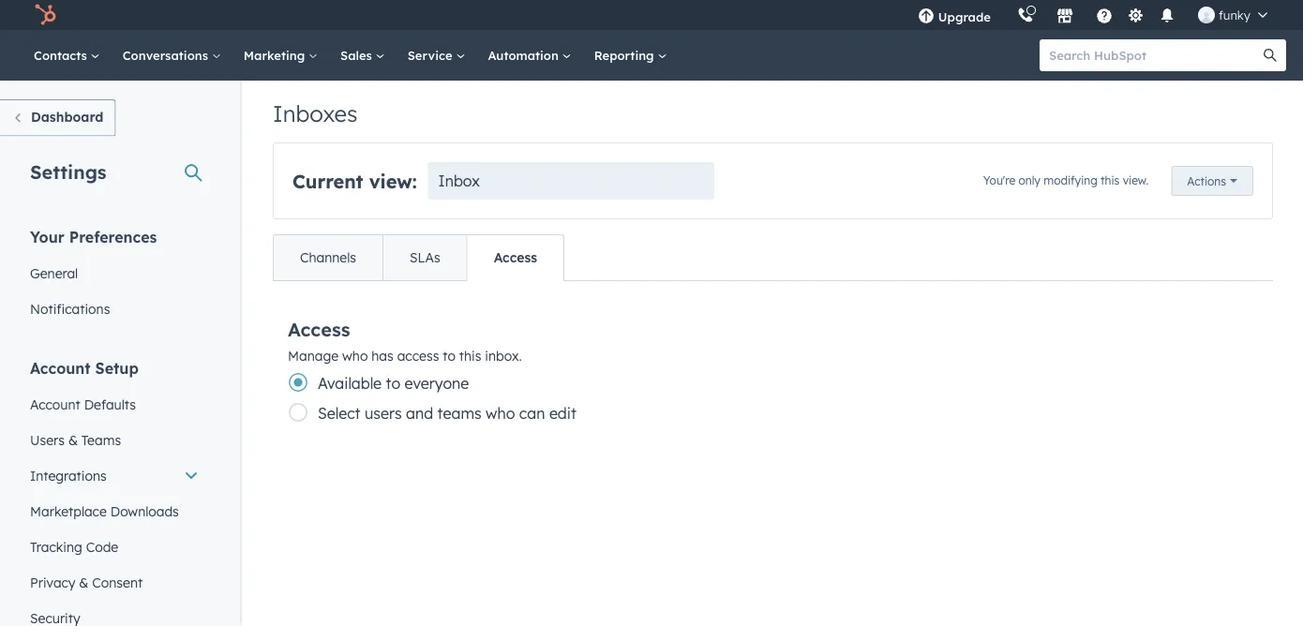 Task type: describe. For each thing, give the bounding box(es) containing it.
defaults
[[84, 396, 136, 413]]

actions button
[[1171, 166, 1254, 196]]

service
[[408, 47, 456, 63]]

calling icon button
[[1010, 3, 1042, 27]]

channels
[[300, 249, 356, 266]]

service link
[[396, 30, 477, 81]]

settings image
[[1127, 8, 1144, 25]]

settings link
[[1124, 5, 1147, 25]]

you're
[[983, 173, 1016, 187]]

sales
[[340, 47, 376, 63]]

access for access manage who has access to this inbox.
[[288, 317, 350, 341]]

funky
[[1219, 7, 1251, 23]]

teams
[[437, 404, 482, 423]]

funky town image
[[1198, 7, 1215, 23]]

users & teams
[[30, 432, 121, 448]]

calling icon image
[[1017, 7, 1034, 24]]

marketplace
[[30, 503, 107, 519]]

your preferences
[[30, 227, 157, 246]]

0 horizontal spatial to
[[386, 374, 400, 393]]

account setup
[[30, 359, 139, 377]]

and
[[406, 404, 433, 423]]

account for account defaults
[[30, 396, 80, 413]]

available
[[318, 374, 382, 393]]

account defaults link
[[19, 387, 210, 422]]

notifications button
[[1151, 0, 1183, 30]]

reporting
[[594, 47, 658, 63]]

preferences
[[69, 227, 157, 246]]

hubspot link
[[23, 4, 70, 26]]

only
[[1019, 173, 1041, 187]]

automation
[[488, 47, 562, 63]]

general
[[30, 265, 78, 281]]

integrations
[[30, 467, 107, 484]]

slas
[[410, 249, 440, 266]]

users & teams link
[[19, 422, 210, 458]]

this inside access manage who has access to this inbox.
[[459, 348, 481, 364]]

account for account setup
[[30, 359, 91, 377]]

account defaults
[[30, 396, 136, 413]]

access for access
[[494, 249, 537, 266]]

channels link
[[274, 235, 383, 280]]

menu containing funky
[[905, 0, 1281, 30]]

notifications link
[[19, 291, 210, 327]]

funky button
[[1187, 0, 1279, 30]]

integrations button
[[19, 458, 210, 494]]

code
[[86, 539, 118, 555]]

upgrade
[[938, 9, 991, 24]]

marketplaces button
[[1045, 0, 1085, 30]]



Task type: vqa. For each thing, say whether or not it's contained in the screenshot.
User Guides element
no



Task type: locate. For each thing, give the bounding box(es) containing it.
account up account defaults
[[30, 359, 91, 377]]

downloads
[[110, 503, 179, 519]]

hubspot image
[[34, 4, 56, 26]]

general link
[[19, 255, 210, 291]]

0 vertical spatial who
[[342, 348, 368, 364]]

0 horizontal spatial who
[[342, 348, 368, 364]]

1 vertical spatial to
[[386, 374, 400, 393]]

who left can
[[486, 404, 515, 423]]

settings
[[30, 160, 106, 183]]

menu
[[905, 0, 1281, 30]]

current
[[293, 169, 363, 193]]

tracking code link
[[19, 529, 210, 565]]

who
[[342, 348, 368, 364], [486, 404, 515, 423]]

tracking
[[30, 539, 82, 555]]

account setup element
[[19, 358, 210, 626]]

reporting link
[[583, 30, 678, 81]]

0 horizontal spatial access
[[288, 317, 350, 341]]

0 vertical spatial this
[[1101, 173, 1120, 187]]

1 horizontal spatial access
[[494, 249, 537, 266]]

2 account from the top
[[30, 396, 80, 413]]

to
[[443, 348, 456, 364], [386, 374, 400, 393]]

1 account from the top
[[30, 359, 91, 377]]

marketing link
[[232, 30, 329, 81]]

access inside tab list
[[494, 249, 537, 266]]

privacy & consent
[[30, 574, 143, 591]]

edit
[[549, 404, 576, 423]]

1 vertical spatial this
[[459, 348, 481, 364]]

inbox button
[[428, 162, 714, 200]]

to down has
[[386, 374, 400, 393]]

access right slas on the top of page
[[494, 249, 537, 266]]

has
[[372, 348, 394, 364]]

automation link
[[477, 30, 583, 81]]

1 horizontal spatial who
[[486, 404, 515, 423]]

slas link
[[383, 235, 467, 280]]

this left view.
[[1101, 173, 1120, 187]]

tab list containing channels
[[273, 234, 564, 281]]

current view:
[[293, 169, 417, 193]]

notifications image
[[1159, 8, 1176, 25]]

teams
[[81, 432, 121, 448]]

conversations link
[[111, 30, 232, 81]]

& for privacy
[[79, 574, 88, 591]]

&
[[68, 432, 78, 448], [79, 574, 88, 591]]

1 vertical spatial account
[[30, 396, 80, 413]]

you're only modifying this view.
[[983, 173, 1149, 187]]

modifying
[[1044, 173, 1098, 187]]

search button
[[1254, 39, 1286, 71]]

manage
[[288, 348, 339, 364]]

conversations
[[123, 47, 212, 63]]

account up "users" at the bottom left
[[30, 396, 80, 413]]

view.
[[1123, 173, 1149, 187]]

notifications
[[30, 300, 110, 317]]

0 vertical spatial access
[[494, 249, 537, 266]]

everyone
[[405, 374, 469, 393]]

0 vertical spatial account
[[30, 359, 91, 377]]

& right privacy
[[79, 574, 88, 591]]

select
[[318, 404, 361, 423]]

this left 'inbox.'
[[459, 348, 481, 364]]

setup
[[95, 359, 139, 377]]

access
[[494, 249, 537, 266], [288, 317, 350, 341]]

access inside access manage who has access to this inbox.
[[288, 317, 350, 341]]

search image
[[1264, 49, 1277, 62]]

users
[[30, 432, 65, 448]]

upgrade image
[[918, 8, 935, 25]]

access up manage at the left
[[288, 317, 350, 341]]

0 vertical spatial to
[[443, 348, 456, 364]]

marketplace downloads link
[[19, 494, 210, 529]]

0 horizontal spatial &
[[68, 432, 78, 448]]

& inside privacy & consent link
[[79, 574, 88, 591]]

marketplace downloads
[[30, 503, 179, 519]]

dashboard
[[31, 109, 103, 125]]

sales link
[[329, 30, 396, 81]]

available to everyone
[[318, 374, 469, 393]]

privacy
[[30, 574, 75, 591]]

0 vertical spatial &
[[68, 432, 78, 448]]

marketing
[[244, 47, 308, 63]]

Search HubSpot search field
[[1040, 39, 1269, 71]]

your preferences element
[[19, 226, 210, 327]]

to inside access manage who has access to this inbox.
[[443, 348, 456, 364]]

marketplaces image
[[1057, 8, 1073, 25]]

account
[[30, 359, 91, 377], [30, 396, 80, 413]]

inboxes
[[273, 99, 358, 128]]

1 horizontal spatial this
[[1101, 173, 1120, 187]]

1 vertical spatial access
[[288, 317, 350, 341]]

this
[[1101, 173, 1120, 187], [459, 348, 481, 364]]

0 horizontal spatial this
[[459, 348, 481, 364]]

& right "users" at the bottom left
[[68, 432, 78, 448]]

& for users
[[68, 432, 78, 448]]

inbox.
[[485, 348, 522, 364]]

access
[[397, 348, 439, 364]]

tracking code
[[30, 539, 118, 555]]

view:
[[369, 169, 417, 193]]

access manage who has access to this inbox.
[[288, 317, 522, 364]]

privacy & consent link
[[19, 565, 210, 601]]

consent
[[92, 574, 143, 591]]

& inside users & teams link
[[68, 432, 78, 448]]

help image
[[1096, 8, 1113, 25]]

contacts link
[[23, 30, 111, 81]]

inbox
[[438, 172, 480, 190]]

actions
[[1187, 174, 1226, 188]]

1 vertical spatial who
[[486, 404, 515, 423]]

to up everyone
[[443, 348, 456, 364]]

your
[[30, 227, 65, 246]]

access link
[[467, 235, 563, 280]]

who left has
[[342, 348, 368, 364]]

can
[[519, 404, 545, 423]]

select users and teams who can edit
[[318, 404, 576, 423]]

1 horizontal spatial &
[[79, 574, 88, 591]]

1 horizontal spatial to
[[443, 348, 456, 364]]

dashboard link
[[0, 99, 116, 136]]

help button
[[1088, 0, 1120, 30]]

tab list
[[273, 234, 564, 281]]

who inside access manage who has access to this inbox.
[[342, 348, 368, 364]]

1 vertical spatial &
[[79, 574, 88, 591]]

contacts
[[34, 47, 91, 63]]

users
[[365, 404, 402, 423]]



